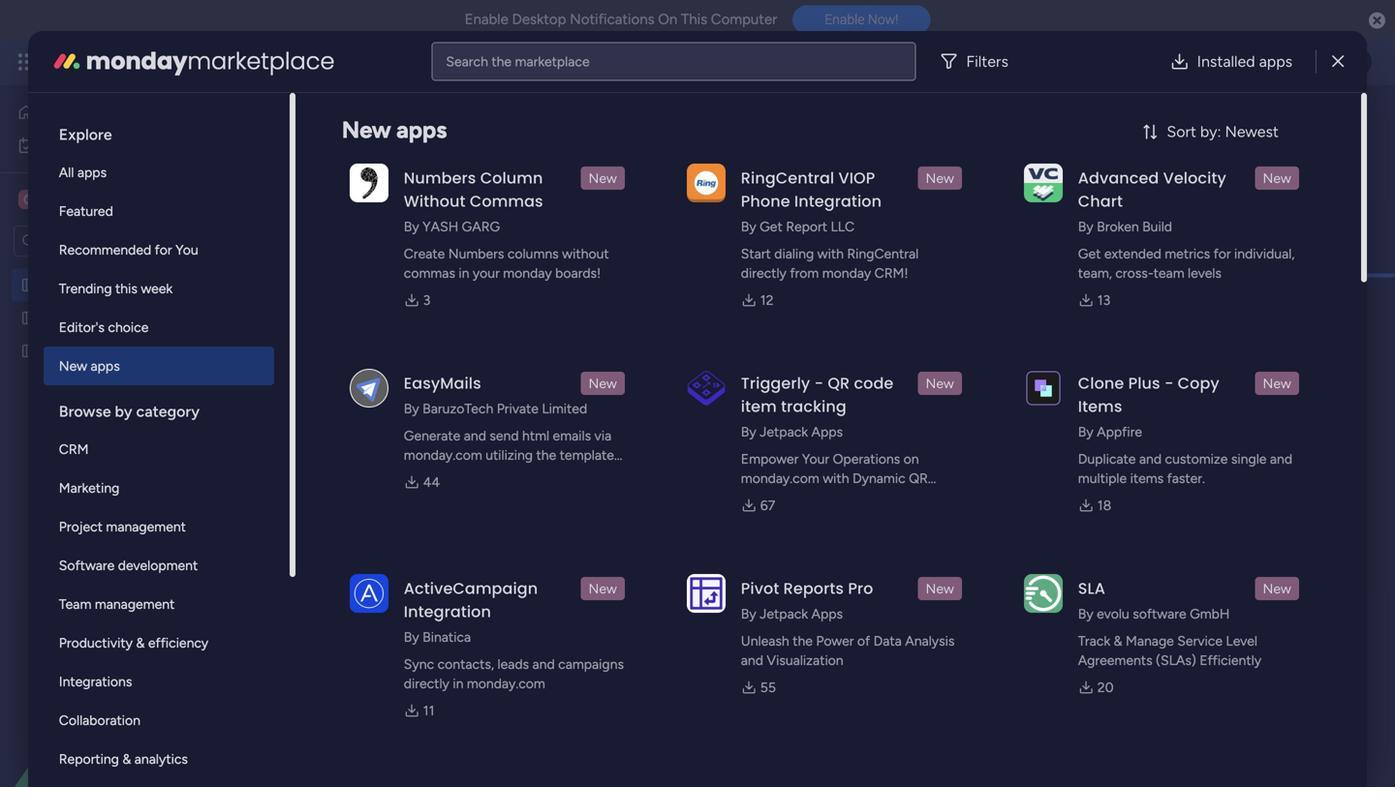 Task type: describe. For each thing, give the bounding box(es) containing it.
collapse board header image
[[1346, 182, 1362, 198]]

yash
[[423, 219, 459, 235]]

featured option
[[43, 192, 274, 231]]

search
[[446, 53, 488, 70]]

enable desktop notifications on this computer
[[465, 11, 777, 28]]

metrics
[[1165, 246, 1211, 262]]

software
[[59, 558, 115, 574]]

desktop
[[512, 11, 566, 28]]

w8
[[468, 382, 485, 395]]

Digital asset management (DAM) field
[[290, 100, 813, 143]]

25
[[508, 382, 520, 395]]

1 horizontal spatial option
[[679, 302, 755, 333]]

choice
[[108, 319, 149, 336]]

triggerly - qr code item tracking
[[741, 373, 894, 418]]

trending this week option
[[43, 269, 274, 308]]

browse by category heading
[[43, 386, 274, 430]]

enable now!
[[825, 11, 899, 27]]

with inside empower your operations on monday.com with dynamic qr codes
[[823, 471, 850, 487]]

sort by: newest
[[1167, 123, 1279, 141]]

1 vertical spatial 11
[[423, 703, 435, 720]]

recommended for you option
[[43, 231, 274, 269]]

crm option
[[43, 430, 274, 469]]

chart
[[1079, 190, 1123, 212]]

analysis
[[905, 633, 955, 650]]

- inside triggerly - qr code item tracking
[[815, 373, 824, 394]]

all apps option
[[43, 153, 274, 192]]

w10
[[699, 382, 721, 395]]

viop
[[839, 167, 876, 189]]

generate
[[404, 428, 461, 444]]

this inside button
[[407, 147, 429, 163]]

contacts,
[[438, 657, 494, 673]]

workspace image
[[18, 189, 38, 210]]

items
[[1079, 396, 1123, 418]]

jetpack for pivot
[[760, 606, 808, 623]]

easymails
[[404, 373, 481, 394]]

integrations option
[[43, 663, 274, 702]]

items
[[1131, 471, 1164, 487]]

monday marketplace image
[[51, 46, 82, 77]]

0 horizontal spatial option
[[0, 268, 247, 272]]

browse
[[59, 403, 111, 421]]

enable for enable now!
[[825, 11, 865, 27]]

computer
[[711, 11, 777, 28]]

new asset
[[301, 233, 365, 250]]

of inside unleash the power of data analysis and visualization
[[858, 633, 871, 650]]

advanced
[[1079, 167, 1160, 189]]

apps for -
[[812, 424, 843, 441]]

by for advanced velocity chart
[[1079, 219, 1094, 235]]

faster.
[[1168, 471, 1206, 487]]

enable for enable desktop notifications on this computer
[[465, 11, 509, 28]]

Search field
[[561, 228, 620, 255]]

by for pivot reports pro
[[741, 606, 757, 623]]

monday.com inside generate and send html emails via monday.com utilizing the template builder.
[[404, 447, 482, 464]]

1 horizontal spatial 4
[[723, 382, 730, 395]]

by for numbers column without commas
[[404, 219, 419, 235]]

management up here:
[[489, 100, 702, 143]]

of inside the learn more about this package of templates here: https://youtu.be/9x6_kyyrn_e button
[[487, 147, 500, 163]]

installed apps button
[[1155, 42, 1309, 81]]

1 horizontal spatial 12
[[761, 292, 774, 309]]

0 horizontal spatial digital
[[46, 277, 84, 294]]

john smith image
[[1341, 47, 1372, 78]]

recommended for you
[[59, 242, 198, 258]]

team for team management
[[59, 597, 91, 613]]

see plans image
[[321, 51, 339, 73]]

1 vertical spatial 18
[[1098, 498, 1112, 514]]

garg
[[462, 219, 500, 235]]

w11   11 - 17
[[815, 382, 865, 395]]

ringcentral inside the ringcentral viop phone integration
[[741, 167, 835, 189]]

new apps inside 'option'
[[59, 358, 120, 375]]

add
[[450, 233, 475, 250]]

broken
[[1097, 219, 1139, 235]]

docs
[[756, 182, 787, 198]]

new for pivot reports pro
[[926, 581, 954, 598]]

0 vertical spatial new apps
[[342, 116, 447, 144]]

limited
[[542, 401, 587, 417]]

development
[[118, 558, 198, 574]]

on
[[658, 11, 678, 28]]

new for easymails
[[589, 376, 617, 392]]

service
[[1178, 633, 1223, 650]]

with inside start dialing with ringcentral directly from monday crm!
[[818, 246, 844, 262]]

view
[[847, 182, 877, 198]]

phone
[[741, 190, 791, 212]]

integration inside activecampaign integration
[[404, 601, 491, 623]]

february
[[333, 349, 389, 365]]

feb
[[595, 382, 613, 395]]

main table button
[[294, 174, 403, 205]]

management down recommended for you "option"
[[123, 277, 203, 294]]

trending this week
[[59, 281, 173, 297]]

new inside button
[[301, 233, 330, 250]]

efficiency
[[148, 635, 209, 652]]

and inside generate and send html emails via monday.com utilizing the template builder.
[[464, 428, 486, 444]]

help image
[[1270, 52, 1289, 72]]

search everything image
[[1227, 52, 1246, 72]]

website homepage redesign
[[46, 343, 219, 360]]

individual,
[[1235, 246, 1295, 262]]

0 horizontal spatial marketplace
[[187, 45, 335, 78]]

this inside option
[[115, 281, 138, 297]]

and inside unleash the power of data analysis and visualization
[[741, 653, 764, 669]]

2
[[1303, 182, 1310, 198]]

activity
[[1140, 114, 1187, 130]]

team
[[1154, 265, 1185, 282]]

- right 26
[[630, 382, 635, 395]]

builder.
[[404, 467, 448, 483]]

https://youtu.be/9x6_kyyrn_e
[[601, 147, 787, 163]]

w11
[[815, 382, 834, 395]]

project management option
[[43, 508, 274, 547]]

collaborative
[[546, 182, 627, 198]]

0 vertical spatial digital asset management (dam)
[[295, 100, 808, 143]]

by for clone plus - copy items
[[1079, 424, 1094, 441]]

creative assets
[[45, 190, 153, 209]]

creative for creative assets
[[45, 190, 105, 209]]

manage
[[1126, 633, 1175, 650]]

item
[[741, 396, 777, 418]]

category
[[136, 403, 200, 421]]

emails
[[553, 428, 591, 444]]

app logo image for numbers column without commas
[[350, 164, 388, 202]]

about
[[368, 147, 404, 163]]

productivity & efficiency
[[59, 635, 209, 652]]

online docs button
[[699, 174, 802, 205]]

whiteboard
[[630, 182, 701, 198]]

public board image for website homepage redesign
[[20, 342, 39, 361]]

marketing
[[59, 480, 120, 497]]

in inside create numbers columns without commas in your monday boards!
[[459, 265, 470, 282]]

leads
[[498, 657, 529, 673]]

v2 v sign image
[[486, 438, 502, 461]]

sort by: newest button
[[1112, 116, 1315, 147]]

app logo image for easymails
[[350, 369, 388, 408]]

without
[[562, 246, 609, 262]]

apps inside 'option'
[[91, 358, 120, 375]]

0 horizontal spatial digital asset management (dam)
[[46, 277, 246, 294]]

new for activecampaign integration
[[589, 581, 617, 598]]

management left see plans icon
[[196, 51, 301, 73]]

w9   feb 26 - 3
[[576, 382, 643, 395]]

numbers inside numbers column without commas
[[404, 167, 476, 189]]

report
[[786, 219, 828, 235]]

explore
[[59, 126, 112, 144]]

productivity
[[59, 635, 133, 652]]

commas
[[404, 265, 456, 282]]

asset inside new asset button
[[333, 233, 365, 250]]

management up productivity & efficiency
[[95, 597, 175, 613]]

13
[[1098, 292, 1111, 309]]

1 vertical spatial 4
[[537, 463, 545, 477]]

binatica
[[423, 630, 471, 646]]

app logo image for activecampaign integration
[[350, 575, 388, 613]]

filters button
[[932, 42, 1024, 81]]

& for productivity
[[136, 635, 145, 652]]

track
[[1079, 633, 1111, 650]]

and up items
[[1140, 451, 1162, 468]]

files view button
[[802, 174, 892, 205]]

invite / 1
[[1268, 114, 1319, 130]]

new for advanced velocity chart
[[1263, 170, 1292, 187]]

analytics
[[135, 752, 188, 768]]

& for reporting
[[122, 752, 131, 768]]

apps up about
[[396, 116, 447, 144]]

ringcentral inside start dialing with ringcentral directly from monday crm!
[[848, 246, 919, 262]]

lottie animation image
[[0, 592, 247, 788]]

new for sla
[[1263, 581, 1292, 598]]

customize
[[1165, 451, 1228, 468]]

1 vertical spatial (dam)
[[206, 277, 246, 294]]

create numbers columns without commas in your monday boards!
[[404, 246, 609, 282]]

sort
[[1167, 123, 1197, 141]]

67
[[761, 498, 776, 514]]

by yash garg
[[404, 219, 500, 235]]

evolu
[[1097, 606, 1130, 623]]

lottie animation element
[[0, 592, 247, 788]]

start dialing with ringcentral directly from monday crm!
[[741, 246, 919, 282]]

apps inside 'button'
[[1260, 52, 1293, 71]]

work for monday
[[157, 51, 191, 73]]

for inside get extended metrics for individual, team, cross-team levels
[[1214, 246, 1231, 262]]

1 horizontal spatial marketplace
[[515, 53, 590, 70]]

v2 search image
[[547, 231, 561, 252]]

power
[[816, 633, 854, 650]]



Task type: locate. For each thing, give the bounding box(es) containing it.
0 vertical spatial 11
[[837, 382, 846, 395]]

3 down commas
[[423, 292, 431, 309]]

creative inside workspace selection element
[[45, 190, 105, 209]]

get inside get extended metrics for individual, team, cross-team levels
[[1079, 246, 1101, 262]]

creative for creative requests
[[46, 310, 97, 327]]

2 horizontal spatial asset
[[399, 100, 481, 143]]

1 vertical spatial workload
[[322, 305, 407, 330]]

new apps up about
[[342, 116, 447, 144]]

single
[[1232, 451, 1267, 468]]

by baruzotech private limited
[[404, 401, 587, 417]]

velocity
[[1164, 167, 1227, 189]]

integrate
[[1033, 182, 1089, 198]]

0 horizontal spatial team
[[59, 597, 91, 613]]

plus
[[1129, 373, 1161, 394]]

collaborative whiteboard
[[546, 182, 701, 198]]

& up agreements
[[1114, 633, 1123, 650]]

1 vertical spatial with
[[823, 471, 850, 487]]

1 horizontal spatial qr
[[909, 471, 928, 487]]

and right leads
[[533, 657, 555, 673]]

monday.com down leads
[[467, 676, 546, 693]]

asset up creative requests
[[87, 277, 120, 294]]

- right 19
[[501, 382, 505, 395]]

0 horizontal spatial &
[[122, 752, 131, 768]]

app logo image for advanced velocity chart
[[1024, 164, 1063, 202]]

asset down 'main table' button
[[333, 233, 365, 250]]

by for ringcentral viop phone integration
[[741, 219, 757, 235]]

0 vertical spatial 3
[[423, 292, 431, 309]]

monday.com down empower on the right of page
[[741, 471, 820, 487]]

team for team workload
[[417, 182, 450, 198]]

the right search
[[492, 53, 512, 70]]

explore heading
[[43, 109, 274, 153]]

app logo image for sla
[[1024, 575, 1063, 613]]

for left you
[[155, 242, 172, 258]]

by left yash
[[404, 219, 419, 235]]

by jetpack apps for pivot
[[741, 606, 843, 623]]

editor's choice
[[59, 319, 149, 336]]

0 vertical spatial by jetpack apps
[[741, 424, 843, 441]]

26
[[616, 382, 628, 395]]

monday.com
[[404, 447, 482, 464], [741, 471, 820, 487], [467, 676, 546, 693]]

1 horizontal spatial 18
[[1098, 498, 1112, 514]]

in left your
[[459, 265, 470, 282]]

0 horizontal spatial 18
[[393, 382, 404, 395]]

0 vertical spatial apps
[[812, 424, 843, 441]]

by for activecampaign integration
[[404, 630, 419, 646]]

0 vertical spatial 12
[[761, 292, 774, 309]]

digital up editor's
[[46, 277, 84, 294]]

new apps down editor's
[[59, 358, 120, 375]]

public board image for digital asset management (dam)
[[20, 276, 39, 295]]

monday inside create numbers columns without commas in your monday boards!
[[503, 265, 552, 282]]

table
[[356, 182, 388, 198]]

enable inside button
[[825, 11, 865, 27]]

and right single
[[1271, 451, 1293, 468]]

the for unleash
[[793, 633, 813, 650]]

files view
[[816, 182, 877, 198]]

clone
[[1079, 373, 1125, 394]]

- for w7   12 - 18
[[386, 382, 390, 395]]

1 horizontal spatial asset
[[333, 233, 365, 250]]

(dam) up the online docs button
[[709, 100, 808, 143]]

0 vertical spatial digital
[[295, 100, 391, 143]]

option up trending this week
[[0, 268, 247, 272]]

workload inside team workload button
[[453, 182, 510, 198]]

0 horizontal spatial for
[[155, 242, 172, 258]]

automate
[[1230, 182, 1291, 198]]

by jetpack apps for triggerly
[[741, 424, 843, 441]]

option
[[0, 268, 247, 272], [679, 302, 755, 333]]

new apps option
[[43, 347, 274, 386]]

list box containing explore
[[43, 109, 274, 788]]

- left 10
[[732, 382, 737, 395]]

0 vertical spatial work
[[157, 51, 191, 73]]

1 horizontal spatial get
[[1079, 246, 1101, 262]]

the up visualization
[[793, 633, 813, 650]]

11 right the w11
[[837, 382, 846, 395]]

- left 17
[[848, 382, 853, 395]]

activecampaign integration
[[404, 578, 538, 623]]

no
[[532, 661, 550, 678]]

numbers up without
[[404, 167, 476, 189]]

2 jetpack from the top
[[760, 606, 808, 623]]

& for track
[[1114, 633, 1123, 650]]

0 vertical spatial asset
[[399, 100, 481, 143]]

dapulse close image
[[1370, 11, 1386, 31]]

column
[[480, 167, 543, 189]]

& inside track & manage service level agreements (slas) efficiently
[[1114, 633, 1123, 650]]

software development option
[[43, 547, 274, 585]]

monday.com inside empower your operations on monday.com with dynamic qr codes
[[741, 471, 820, 487]]

work inside option
[[67, 137, 96, 154]]

0 vertical spatial option
[[0, 268, 247, 272]]

- right w7
[[386, 382, 390, 395]]

2 enable from the left
[[825, 11, 865, 27]]

and left send
[[464, 428, 486, 444]]

- right plus
[[1165, 373, 1174, 394]]

0 horizontal spatial qr
[[828, 373, 850, 394]]

monday.com inside the sync contacts, leads and campaigns directly in monday.com
[[467, 676, 546, 693]]

public board image
[[20, 276, 39, 295], [20, 342, 39, 361]]

ringcentral up crm!
[[848, 246, 919, 262]]

my work option
[[12, 130, 236, 161]]

2 by jetpack apps from the top
[[741, 606, 843, 623]]

apps up 'power'
[[812, 606, 843, 623]]

this up requests
[[115, 281, 138, 297]]

get
[[760, 219, 783, 235], [1079, 246, 1101, 262]]

list box for creative assets
[[0, 265, 247, 630]]

1 horizontal spatial 11
[[837, 382, 846, 395]]

by for sla
[[1079, 606, 1094, 623]]

0 horizontal spatial 12
[[373, 382, 383, 395]]

dapulse x slim image
[[1333, 50, 1345, 73]]

1 vertical spatial monday.com
[[741, 471, 820, 487]]

directly inside the sync contacts, leads and campaigns directly in monday.com
[[404, 676, 450, 693]]

0 horizontal spatial 3
[[423, 292, 431, 309]]

option up the w10 at right
[[679, 302, 755, 333]]

0 vertical spatial directly
[[741, 265, 787, 282]]

w7
[[354, 382, 370, 395]]

public board image
[[20, 309, 39, 328]]

0 vertical spatial integration
[[795, 190, 882, 212]]

reporting & analytics option
[[43, 740, 274, 779]]

(slas)
[[1156, 653, 1197, 669]]

2 apps from the top
[[812, 606, 843, 623]]

directly down sync at the bottom left of the page
[[404, 676, 450, 693]]

new for ringcentral viop phone integration
[[926, 170, 954, 187]]

enable left the now!
[[825, 11, 865, 27]]

team up yash
[[417, 182, 450, 198]]

1 horizontal spatial digital
[[295, 100, 391, 143]]

0 vertical spatial with
[[818, 246, 844, 262]]

monday.com down generate
[[404, 447, 482, 464]]

0 horizontal spatial workload
[[322, 305, 407, 330]]

create
[[404, 246, 445, 262]]

ringcentral viop phone integration
[[741, 167, 882, 212]]

work up all apps
[[67, 137, 96, 154]]

reporting
[[59, 752, 119, 768]]

on
[[904, 451, 919, 468]]

0 horizontal spatial (dam)
[[206, 277, 246, 294]]

management up development
[[106, 519, 186, 535]]

select product image
[[17, 52, 37, 72]]

reporting & analytics
[[59, 752, 188, 768]]

1 vertical spatial apps
[[812, 606, 843, 623]]

by down items
[[1079, 424, 1094, 441]]

of
[[487, 147, 500, 163], [858, 633, 871, 650]]

the down html
[[536, 447, 557, 464]]

app logo image for ringcentral viop phone integration
[[687, 164, 726, 202]]

by for easymails
[[404, 401, 419, 417]]

qr inside empower your operations on monday.com with dynamic qr codes
[[909, 471, 928, 487]]

0 horizontal spatial 11
[[423, 703, 435, 720]]

for inside recommended for you "option"
[[155, 242, 172, 258]]

monday marketplace image
[[1180, 52, 1199, 72]]

by down chart
[[1079, 219, 1094, 235]]

integration inside the ringcentral viop phone integration
[[795, 190, 882, 212]]

creative down all apps
[[45, 190, 105, 209]]

the for search
[[492, 53, 512, 70]]

enable up search
[[465, 11, 509, 28]]

by evolu software gmbh
[[1079, 606, 1230, 623]]

1 by jetpack apps from the top
[[741, 424, 843, 441]]

1 horizontal spatial enable
[[825, 11, 865, 27]]

0 horizontal spatial of
[[487, 147, 500, 163]]

(dam)
[[709, 100, 808, 143], [206, 277, 246, 294]]

add widget button
[[414, 226, 529, 257]]

the inside generate and send html emails via monday.com utilizing the template builder.
[[536, 447, 557, 464]]

- for w11   11 - 17
[[848, 382, 853, 395]]

3 right 26
[[637, 382, 643, 395]]

the
[[492, 53, 512, 70], [536, 447, 557, 464], [793, 633, 813, 650]]

generate and send html emails via monday.com utilizing the template builder.
[[404, 428, 614, 483]]

17
[[855, 382, 865, 395]]

cross-
[[1116, 265, 1154, 282]]

0 vertical spatial qr
[[828, 373, 850, 394]]

my
[[45, 137, 63, 154]]

automate / 2
[[1230, 182, 1310, 198]]

18 right w7
[[393, 382, 404, 395]]

1 vertical spatial qr
[[909, 471, 928, 487]]

templates
[[503, 147, 564, 163]]

new for triggerly - qr code item tracking
[[926, 376, 954, 392]]

this
[[407, 147, 429, 163], [115, 281, 138, 297]]

public board image up public board image
[[20, 276, 39, 295]]

app logo image for triggerly - qr code item tracking
[[687, 369, 726, 408]]

by down the sla
[[1079, 606, 1094, 623]]

productivity & efficiency option
[[43, 624, 274, 663]]

with down the 'your'
[[823, 471, 850, 487]]

1 vertical spatial /
[[1294, 182, 1299, 198]]

10
[[740, 382, 751, 395]]

1 horizontal spatial (dam)
[[709, 100, 808, 143]]

0 horizontal spatial work
[[67, 137, 96, 154]]

1 horizontal spatial of
[[858, 633, 871, 650]]

software development
[[59, 558, 198, 574]]

1 horizontal spatial 3
[[637, 382, 643, 395]]

1 horizontal spatial team
[[417, 182, 450, 198]]

by up start on the right of the page
[[741, 219, 757, 235]]

crm!
[[875, 265, 909, 282]]

arrow down image
[[789, 230, 812, 253]]

directly inside start dialing with ringcentral directly from monday crm!
[[741, 265, 787, 282]]

1 vertical spatial work
[[67, 137, 96, 154]]

new for clone plus - copy items
[[1263, 376, 1292, 392]]

list box for monday
[[43, 109, 274, 788]]

1 horizontal spatial this
[[407, 147, 429, 163]]

new inside 'option'
[[59, 358, 87, 375]]

and down unleash
[[741, 653, 764, 669]]

apps right all at the top of the page
[[77, 164, 107, 181]]

digital asset management (dam) down recommended for you "option"
[[46, 277, 246, 294]]

/ inside invite / 1 button
[[1305, 114, 1310, 130]]

activity button
[[1132, 107, 1224, 138]]

digital up more on the top of the page
[[295, 100, 391, 143]]

private
[[497, 401, 539, 417]]

asset inside list box
[[87, 277, 120, 294]]

by down pivot
[[741, 606, 757, 623]]

0 vertical spatial team
[[417, 182, 450, 198]]

newest
[[1226, 123, 1279, 141]]

integration up binatica
[[404, 601, 491, 623]]

- up tracking
[[815, 373, 824, 394]]

by for triggerly - qr code item tracking
[[741, 424, 757, 441]]

1 horizontal spatial /
[[1305, 114, 1310, 130]]

app logo image
[[350, 164, 388, 202], [687, 164, 726, 202], [1024, 164, 1063, 202], [350, 369, 388, 408], [687, 369, 726, 408], [1024, 369, 1063, 408], [350, 575, 388, 613], [687, 575, 726, 613], [1024, 575, 1063, 613]]

c
[[23, 191, 33, 208]]

numbers up your
[[449, 246, 504, 262]]

w9
[[576, 382, 593, 395]]

tracking
[[781, 396, 847, 418]]

creative down trending
[[46, 310, 97, 327]]

1
[[1313, 114, 1319, 130]]

online
[[714, 182, 753, 198]]

1 jetpack from the top
[[760, 424, 808, 441]]

team inside option
[[59, 597, 91, 613]]

12 right w7
[[373, 382, 383, 395]]

qr down the on
[[909, 471, 928, 487]]

apps inside option
[[77, 164, 107, 181]]

1 vertical spatial of
[[858, 633, 871, 650]]

of left data
[[858, 633, 871, 650]]

workload inside workload field
[[322, 305, 407, 330]]

in down contacts,
[[453, 676, 464, 693]]

marketing option
[[43, 469, 274, 508]]

/ for 1
[[1305, 114, 1310, 130]]

directly down start on the right of the page
[[741, 265, 787, 282]]

19
[[488, 382, 498, 395]]

team,
[[1079, 265, 1113, 282]]

software
[[1133, 606, 1187, 623]]

1 vertical spatial public board image
[[20, 342, 39, 361]]

- for clone plus - copy items
[[1165, 373, 1174, 394]]

by jetpack apps down the pivot reports pro
[[741, 606, 843, 623]]

1 apps from the top
[[812, 424, 843, 441]]

by up generate
[[404, 401, 419, 417]]

4 right the w10 at right
[[723, 382, 730, 395]]

1 horizontal spatial work
[[157, 51, 191, 73]]

1 vertical spatial jetpack
[[760, 606, 808, 623]]

public board image down public board image
[[20, 342, 39, 361]]

team workload button
[[403, 174, 525, 205]]

jetpack for triggerly
[[760, 424, 808, 441]]

work for my
[[67, 137, 96, 154]]

1 vertical spatial numbers
[[449, 246, 504, 262]]

in inside the sync contacts, leads and campaigns directly in monday.com
[[453, 676, 464, 693]]

- for w8   19 - 25
[[501, 382, 505, 395]]

get down phone in the top right of the page
[[760, 219, 783, 235]]

1 vertical spatial creative
[[46, 310, 97, 327]]

duplicate and customize single and multiple items faster.
[[1079, 451, 1293, 487]]

0 horizontal spatial the
[[492, 53, 512, 70]]

- inside clone plus - copy items
[[1165, 373, 1174, 394]]

4 down html
[[537, 463, 545, 477]]

creative inside list box
[[46, 310, 97, 327]]

app logo image for pivot reports pro
[[687, 575, 726, 613]]

1 horizontal spatial digital asset management (dam)
[[295, 100, 808, 143]]

1 vertical spatial 3
[[637, 382, 643, 395]]

invite / 1 button
[[1232, 107, 1328, 138]]

apps for reports
[[812, 606, 843, 623]]

0 horizontal spatial enable
[[465, 11, 509, 28]]

11
[[837, 382, 846, 395], [423, 703, 435, 720]]

0 vertical spatial creative
[[45, 190, 105, 209]]

efficiently
[[1200, 653, 1262, 669]]

jetpack
[[760, 424, 808, 441], [760, 606, 808, 623]]

with down 'llc'
[[818, 246, 844, 262]]

and inside the sync contacts, leads and campaigns directly in monday.com
[[533, 657, 555, 673]]

add widget
[[450, 233, 520, 250]]

more
[[333, 147, 365, 163]]

0 vertical spatial 4
[[723, 382, 730, 395]]

1 horizontal spatial ringcentral
[[848, 246, 919, 262]]

all
[[59, 164, 74, 181]]

1 vertical spatial get
[[1079, 246, 1101, 262]]

1 vertical spatial option
[[679, 302, 755, 333]]

team down software
[[59, 597, 91, 613]]

- for w10   4 - 10
[[732, 382, 737, 395]]

this right about
[[407, 147, 429, 163]]

1 horizontal spatial for
[[1214, 246, 1231, 262]]

duplicate
[[1079, 451, 1136, 468]]

0 vertical spatial in
[[459, 265, 470, 282]]

/ for 2
[[1294, 182, 1299, 198]]

via
[[595, 428, 612, 444]]

(dam) right week
[[206, 277, 246, 294]]

team management option
[[43, 585, 274, 624]]

send
[[490, 428, 519, 444]]

0 horizontal spatial ringcentral
[[741, 167, 835, 189]]

& left analytics
[[122, 752, 131, 768]]

your
[[473, 265, 500, 282]]

3
[[423, 292, 431, 309], [637, 382, 643, 395]]

1 public board image from the top
[[20, 276, 39, 295]]

1 vertical spatial ringcentral
[[848, 246, 919, 262]]

1 vertical spatial team
[[59, 597, 91, 613]]

creative
[[45, 190, 105, 209], [46, 310, 97, 327]]

11 down sync at the bottom left of the page
[[423, 703, 435, 720]]

apps down editor's choice
[[91, 358, 120, 375]]

0 vertical spatial ringcentral
[[741, 167, 835, 189]]

jetpack up empower on the right of page
[[760, 424, 808, 441]]

qr inside triggerly - qr code item tracking
[[828, 373, 850, 394]]

from
[[790, 265, 819, 282]]

pro
[[848, 578, 874, 600]]

1 vertical spatial integration
[[404, 601, 491, 623]]

0 horizontal spatial /
[[1294, 182, 1299, 198]]

by up sync at the bottom left of the page
[[404, 630, 419, 646]]

0 vertical spatial this
[[407, 147, 429, 163]]

0 vertical spatial 18
[[393, 382, 404, 395]]

digital
[[295, 100, 391, 143], [46, 277, 84, 294]]

18 down multiple
[[1098, 498, 1112, 514]]

for up 'levels'
[[1214, 246, 1231, 262]]

data
[[874, 633, 902, 650]]

app logo image for clone plus - copy items
[[1024, 369, 1063, 408]]

1 horizontal spatial directly
[[741, 265, 787, 282]]

1 vertical spatial 12
[[373, 382, 383, 395]]

team inside button
[[417, 182, 450, 198]]

44
[[423, 474, 440, 491]]

0 vertical spatial (dam)
[[709, 100, 808, 143]]

0 vertical spatial numbers
[[404, 167, 476, 189]]

numbers column without commas
[[404, 167, 543, 212]]

list box
[[43, 109, 274, 788], [0, 265, 247, 630]]

triggerly
[[741, 373, 811, 394]]

ringcentral up phone in the top right of the page
[[741, 167, 835, 189]]

collaboration option
[[43, 702, 274, 740]]

list box containing digital asset management (dam)
[[0, 265, 247, 630]]

apps down tracking
[[812, 424, 843, 441]]

of up column at left
[[487, 147, 500, 163]]

now!
[[868, 11, 899, 27]]

integration up 'llc'
[[795, 190, 882, 212]]

1 horizontal spatial &
[[136, 635, 145, 652]]

2 public board image from the top
[[20, 342, 39, 361]]

2 vertical spatial asset
[[87, 277, 120, 294]]

by down item
[[741, 424, 757, 441]]

by jetpack apps down tracking
[[741, 424, 843, 441]]

editor's choice option
[[43, 308, 274, 347]]

1 horizontal spatial new apps
[[342, 116, 447, 144]]

pivot reports pro
[[741, 578, 874, 600]]

1 vertical spatial in
[[453, 676, 464, 693]]

0 vertical spatial workload
[[453, 182, 510, 198]]

/ left 2
[[1294, 182, 1299, 198]]

the inside unleash the power of data analysis and visualization
[[793, 633, 813, 650]]

& left the efficiency
[[136, 635, 145, 652]]

/ left 1
[[1305, 114, 1310, 130]]

0 horizontal spatial this
[[115, 281, 138, 297]]

workspace selection element
[[18, 188, 156, 211]]

1 enable from the left
[[465, 11, 509, 28]]

for
[[155, 242, 172, 258], [1214, 246, 1231, 262]]

jetpack up unleash
[[760, 606, 808, 623]]

Search in workspace field
[[41, 230, 162, 252]]

digital asset management (dam) up 'learn more about this package of templates here: https://youtu.be/9x6_kyyrn_e'
[[295, 100, 808, 143]]

new for numbers column without commas
[[589, 170, 617, 187]]

monday inside start dialing with ringcentral directly from monday crm!
[[823, 265, 872, 282]]

2 horizontal spatial the
[[793, 633, 813, 650]]

0 horizontal spatial get
[[760, 219, 783, 235]]

1 horizontal spatial integration
[[795, 190, 882, 212]]

Workload field
[[317, 305, 412, 330]]

value
[[553, 661, 587, 678]]

numbers inside create numbers columns without commas in your monday boards!
[[449, 246, 504, 262]]

1 vertical spatial the
[[536, 447, 557, 464]]

apps right "search everything" icon
[[1260, 52, 1293, 71]]

qr left 17
[[828, 373, 850, 394]]

0 vertical spatial the
[[492, 53, 512, 70]]

integrations
[[59, 674, 132, 691]]

1 vertical spatial directly
[[404, 676, 450, 693]]

asset up package
[[399, 100, 481, 143]]

with
[[818, 246, 844, 262], [823, 471, 850, 487]]

work up "explore" heading
[[157, 51, 191, 73]]

monday work management
[[86, 51, 301, 73]]



Task type: vqa. For each thing, say whether or not it's contained in the screenshot.


